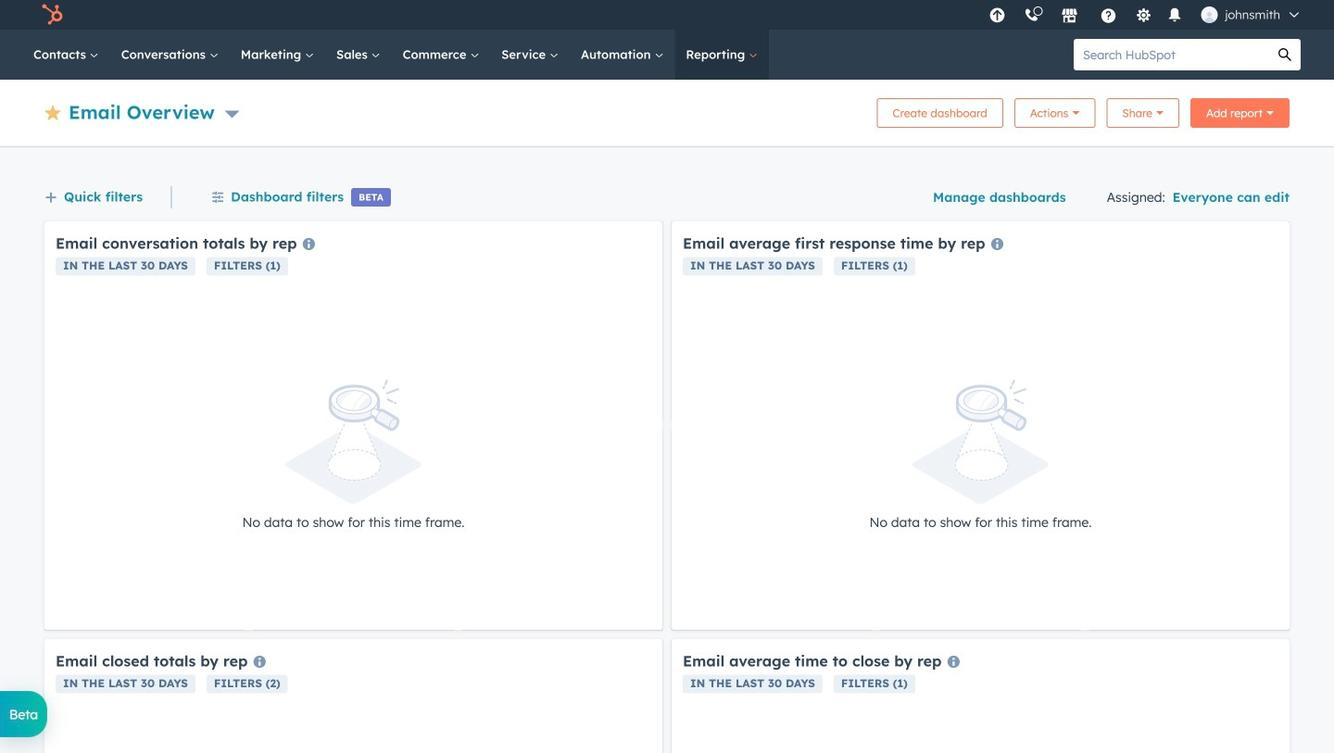 Task type: vqa. For each thing, say whether or not it's contained in the screenshot.
Email average time to close by rep element
yes



Task type: locate. For each thing, give the bounding box(es) containing it.
email average first response time by rep element
[[672, 221, 1290, 630]]

banner
[[44, 93, 1290, 128]]

john smith image
[[1201, 6, 1218, 23]]

email conversation totals by rep element
[[44, 221, 663, 630]]

Search HubSpot search field
[[1074, 39, 1270, 70]]

menu
[[980, 0, 1312, 30]]



Task type: describe. For each thing, give the bounding box(es) containing it.
email average time to close by rep element
[[672, 639, 1290, 753]]

marketplaces image
[[1061, 8, 1078, 25]]

email closed totals by rep element
[[44, 639, 663, 753]]



